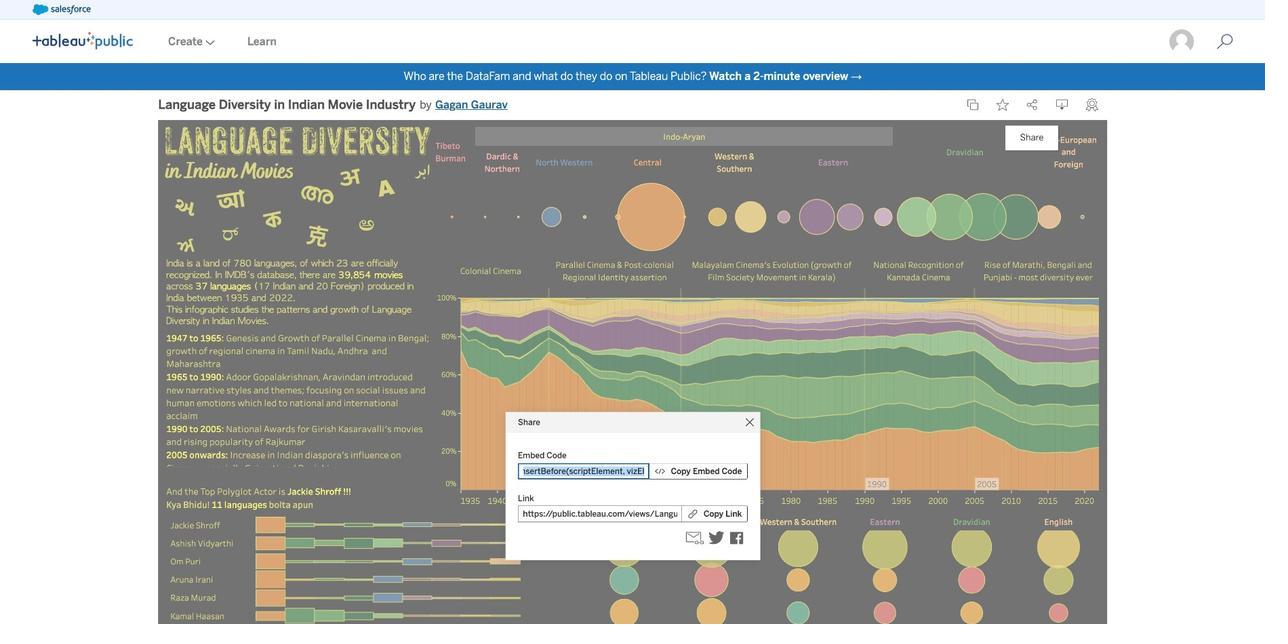 Task type: describe. For each thing, give the bounding box(es) containing it.
favorite button image
[[997, 99, 1009, 111]]

nominate for viz of the day image
[[1087, 98, 1099, 112]]

create image
[[203, 40, 215, 45]]

go to search image
[[1201, 34, 1250, 50]]

logo image
[[33, 32, 133, 49]]



Task type: vqa. For each thing, say whether or not it's contained in the screenshot.
the rightmost Add Favorite image
no



Task type: locate. For each thing, give the bounding box(es) containing it.
gary.orlando image
[[1169, 28, 1196, 55]]

make a copy image
[[967, 99, 979, 111]]

salesforce logo image
[[33, 4, 91, 15]]



